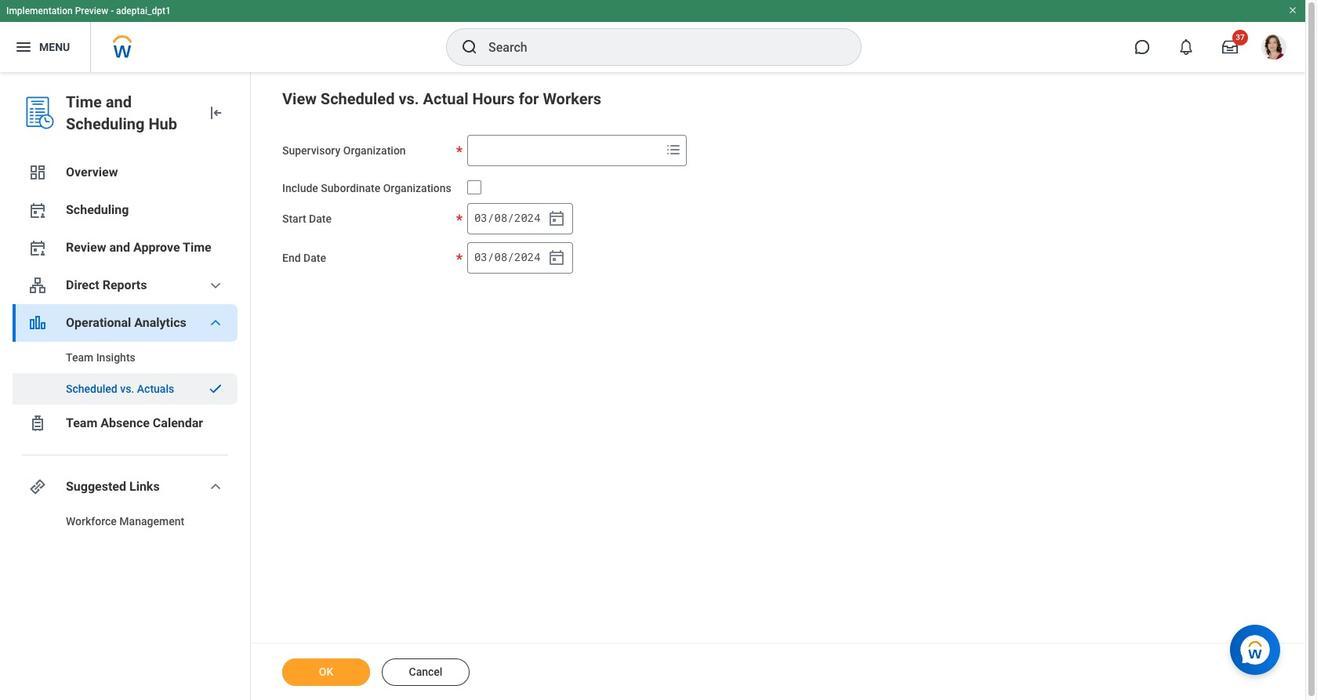 Task type: locate. For each thing, give the bounding box(es) containing it.
actuals
[[137, 383, 174, 395]]

operational analytics element
[[13, 342, 238, 405]]

chevron down small image inside suggested links dropdown button
[[206, 478, 225, 496]]

team absence calendar
[[66, 416, 203, 430]]

ok
[[319, 666, 333, 678]]

03
[[474, 210, 488, 225], [474, 250, 488, 265]]

0 horizontal spatial scheduled
[[66, 383, 117, 395]]

calendar image inside start date group
[[547, 209, 566, 228]]

03 / 08 / 2024 for end date
[[474, 250, 541, 265]]

2 03 / 08 / 2024 from the top
[[474, 250, 541, 265]]

calendar user solid image
[[28, 201, 47, 220]]

2024
[[514, 210, 541, 225], [514, 250, 541, 265]]

3 chevron down small image from the top
[[206, 478, 225, 496]]

calendar image down start date group
[[547, 248, 566, 267]]

0 vertical spatial 03 / 08 / 2024
[[474, 210, 541, 225]]

team
[[66, 351, 93, 364], [66, 416, 97, 430]]

2 08 from the top
[[494, 250, 508, 265]]

1 vertical spatial 03
[[474, 250, 488, 265]]

2 vertical spatial chevron down small image
[[206, 478, 225, 496]]

1 03 / 08 / 2024 from the top
[[474, 210, 541, 225]]

reports
[[102, 278, 147, 292]]

1 vertical spatial and
[[109, 240, 130, 255]]

1 calendar image from the top
[[547, 209, 566, 228]]

0 vertical spatial 2024
[[514, 210, 541, 225]]

calendar image
[[547, 209, 566, 228], [547, 248, 566, 267]]

0 vertical spatial 03
[[474, 210, 488, 225]]

and right review
[[109, 240, 130, 255]]

team left absence
[[66, 416, 97, 430]]

0 vertical spatial calendar image
[[547, 209, 566, 228]]

review and approve time
[[66, 240, 211, 255]]

2024 inside start date group
[[514, 210, 541, 225]]

and for review
[[109, 240, 130, 255]]

08 inside end date group
[[494, 250, 508, 265]]

direct reports
[[66, 278, 147, 292]]

03 inside end date group
[[474, 250, 488, 265]]

03 / 08 / 2024 up end date group
[[474, 210, 541, 225]]

2024 for start date
[[514, 210, 541, 225]]

time
[[66, 93, 102, 111], [183, 240, 211, 255]]

2024 for end date
[[514, 250, 541, 265]]

date right end
[[304, 252, 326, 264]]

and up "overview" link
[[106, 93, 132, 111]]

03 for end date
[[474, 250, 488, 265]]

start date
[[282, 212, 332, 225]]

1 vertical spatial time
[[183, 240, 211, 255]]

navigation pane region
[[0, 72, 251, 700]]

team inside operational analytics element
[[66, 351, 93, 364]]

/
[[488, 210, 494, 225], [508, 210, 514, 225], [488, 250, 494, 265], [508, 250, 514, 265]]

2 team from the top
[[66, 416, 97, 430]]

0 vertical spatial 08
[[494, 210, 508, 225]]

03 / 08 / 2024 inside end date group
[[474, 250, 541, 265]]

and
[[106, 93, 132, 111], [109, 240, 130, 255]]

close environment banner image
[[1288, 5, 1298, 15]]

03 / 08 / 2024 down start date group
[[474, 250, 541, 265]]

workforce
[[66, 515, 117, 528]]

0 vertical spatial scheduled
[[321, 89, 395, 108]]

37
[[1236, 33, 1245, 42]]

08 up end date group
[[494, 210, 508, 225]]

team left insights
[[66, 351, 93, 364]]

1 03 from the top
[[474, 210, 488, 225]]

1 scheduling from the top
[[66, 114, 145, 133]]

direct
[[66, 278, 99, 292]]

date for start date
[[309, 212, 332, 225]]

03 / 08 / 2024 inside start date group
[[474, 210, 541, 225]]

operational analytics button
[[13, 304, 238, 342]]

scheduling down overview
[[66, 202, 129, 217]]

1 horizontal spatial vs.
[[399, 89, 419, 108]]

03 up end date group
[[474, 210, 488, 225]]

scheduling
[[66, 114, 145, 133], [66, 202, 129, 217]]

0 vertical spatial date
[[309, 212, 332, 225]]

0 vertical spatial scheduling
[[66, 114, 145, 133]]

scheduled up supervisory organization
[[321, 89, 395, 108]]

08
[[494, 210, 508, 225], [494, 250, 508, 265]]

2 03 from the top
[[474, 250, 488, 265]]

menu
[[39, 40, 70, 53]]

inbox large image
[[1222, 39, 1238, 55]]

links
[[129, 479, 160, 494]]

calendar image up end date group
[[547, 209, 566, 228]]

-
[[111, 5, 114, 16]]

2 2024 from the top
[[514, 250, 541, 265]]

2 chevron down small image from the top
[[206, 314, 225, 332]]

end date
[[282, 252, 326, 264]]

scheduling up overview
[[66, 114, 145, 133]]

chevron down small image
[[206, 276, 225, 295], [206, 314, 225, 332], [206, 478, 225, 496]]

review
[[66, 240, 106, 255]]

preview
[[75, 5, 108, 16]]

1 chevron down small image from the top
[[206, 276, 225, 295]]

1 vertical spatial vs.
[[120, 383, 134, 395]]

cancel
[[409, 666, 443, 678]]

1 vertical spatial 03 / 08 / 2024
[[474, 250, 541, 265]]

overview link
[[13, 154, 238, 191]]

time down menu
[[66, 93, 102, 111]]

1 team from the top
[[66, 351, 93, 364]]

start date group
[[467, 203, 573, 234]]

date right the start
[[309, 212, 332, 225]]

08 down start date group
[[494, 250, 508, 265]]

2 calendar image from the top
[[547, 248, 566, 267]]

scheduled down team insights
[[66, 383, 117, 395]]

2024 up end date group
[[514, 210, 541, 225]]

scheduled
[[321, 89, 395, 108], [66, 383, 117, 395]]

time and scheduling hub
[[66, 93, 177, 133]]

1 08 from the top
[[494, 210, 508, 225]]

1 2024 from the top
[[514, 210, 541, 225]]

calendar image inside end date group
[[547, 248, 566, 267]]

03 / 08 / 2024 for start date
[[474, 210, 541, 225]]

scheduling link
[[13, 191, 238, 229]]

date for end date
[[304, 252, 326, 264]]

time right 'approve'
[[183, 240, 211, 255]]

end date group
[[467, 242, 573, 273]]

1 vertical spatial 08
[[494, 250, 508, 265]]

date
[[309, 212, 332, 225], [304, 252, 326, 264]]

03 down start date group
[[474, 250, 488, 265]]

0 horizontal spatial time
[[66, 93, 102, 111]]

0 vertical spatial and
[[106, 93, 132, 111]]

scheduled inside 'link'
[[66, 383, 117, 395]]

1 vertical spatial scheduling
[[66, 202, 129, 217]]

08 inside start date group
[[494, 210, 508, 225]]

1 vertical spatial chevron down small image
[[206, 314, 225, 332]]

2024 down start date group
[[514, 250, 541, 265]]

0 vertical spatial team
[[66, 351, 93, 364]]

2024 inside end date group
[[514, 250, 541, 265]]

prompts image
[[664, 140, 683, 159]]

03 for start date
[[474, 210, 488, 225]]

adeptai_dpt1
[[116, 5, 171, 16]]

team absence calendar link
[[13, 405, 238, 442]]

Supervisory Organization field
[[468, 136, 661, 165]]

vs. left actuals
[[120, 383, 134, 395]]

chevron down small image inside direct reports dropdown button
[[206, 276, 225, 295]]

1 vertical spatial 2024
[[514, 250, 541, 265]]

vs. left actual
[[399, 89, 419, 108]]

and inside time and scheduling hub
[[106, 93, 132, 111]]

1 vertical spatial team
[[66, 416, 97, 430]]

vs.
[[399, 89, 419, 108], [120, 383, 134, 395]]

03 inside start date group
[[474, 210, 488, 225]]

team insights
[[66, 351, 135, 364]]

include subordinate organizations
[[282, 182, 452, 194]]

supervisory
[[282, 144, 340, 157]]

end
[[282, 252, 301, 264]]

workers
[[543, 89, 601, 108]]

1 horizontal spatial time
[[183, 240, 211, 255]]

1 vertical spatial date
[[304, 252, 326, 264]]

vs. inside 'link'
[[120, 383, 134, 395]]

task timeoff image
[[28, 414, 47, 433]]

1 vertical spatial calendar image
[[547, 248, 566, 267]]

1 vertical spatial scheduled
[[66, 383, 117, 395]]

menu banner
[[0, 0, 1306, 72]]

0 vertical spatial chevron down small image
[[206, 276, 225, 295]]

0 vertical spatial time
[[66, 93, 102, 111]]

2 scheduling from the top
[[66, 202, 129, 217]]

03 / 08 / 2024
[[474, 210, 541, 225], [474, 250, 541, 265]]

0 horizontal spatial vs.
[[120, 383, 134, 395]]



Task type: vqa. For each thing, say whether or not it's contained in the screenshot.
And to the bottom
yes



Task type: describe. For each thing, give the bounding box(es) containing it.
team insights link
[[13, 342, 238, 373]]

check image
[[206, 381, 225, 397]]

management
[[119, 515, 184, 528]]

scheduled vs. actuals
[[66, 383, 174, 395]]

suggested links
[[66, 479, 160, 494]]

start
[[282, 212, 306, 225]]

1 horizontal spatial scheduled
[[321, 89, 395, 108]]

organizations
[[383, 182, 452, 194]]

calendar image for start date
[[547, 209, 566, 228]]

insights
[[96, 351, 135, 364]]

08 for start date
[[494, 210, 508, 225]]

search image
[[460, 38, 479, 56]]

organization
[[343, 144, 406, 157]]

dashboard image
[[28, 163, 47, 182]]

08 for end date
[[494, 250, 508, 265]]

workforce management link
[[13, 506, 238, 537]]

time and scheduling hub element
[[66, 91, 194, 135]]

for
[[519, 89, 539, 108]]

hours
[[472, 89, 515, 108]]

time inside time and scheduling hub
[[66, 93, 102, 111]]

calendar user solid image
[[28, 238, 47, 257]]

suggested
[[66, 479, 126, 494]]

transformation import image
[[206, 104, 225, 122]]

scheduling inside time and scheduling hub
[[66, 114, 145, 133]]

calendar image for end date
[[547, 248, 566, 267]]

0 vertical spatial vs.
[[399, 89, 419, 108]]

overview
[[66, 165, 118, 180]]

calendar
[[153, 416, 203, 430]]

direct reports button
[[13, 267, 238, 304]]

team for team insights
[[66, 351, 93, 364]]

chevron down small image for reports
[[206, 276, 225, 295]]

menu button
[[0, 22, 90, 72]]

operational analytics
[[66, 315, 186, 330]]

hub
[[149, 114, 177, 133]]

chevron down small image for links
[[206, 478, 225, 496]]

team for team absence calendar
[[66, 416, 97, 430]]

operational
[[66, 315, 131, 330]]

cancel button
[[382, 659, 470, 686]]

workforce management
[[66, 515, 184, 528]]

scheduled vs. actuals link
[[13, 373, 238, 405]]

review and approve time link
[[13, 229, 238, 267]]

notifications large image
[[1179, 39, 1194, 55]]

actual
[[423, 89, 468, 108]]

chart image
[[28, 314, 47, 332]]

chevron down small image for analytics
[[206, 314, 225, 332]]

absence
[[101, 416, 150, 430]]

supervisory organization
[[282, 144, 406, 157]]

37 button
[[1213, 30, 1248, 64]]

profile logan mcneil image
[[1262, 35, 1287, 63]]

view scheduled vs. actual hours for workers
[[282, 89, 601, 108]]

justify image
[[14, 38, 33, 56]]

link image
[[28, 478, 47, 496]]

implementation
[[6, 5, 73, 16]]

subordinate
[[321, 182, 380, 194]]

and for time
[[106, 93, 132, 111]]

include
[[282, 182, 318, 194]]

view
[[282, 89, 317, 108]]

view team image
[[28, 276, 47, 295]]

implementation preview -   adeptai_dpt1
[[6, 5, 171, 16]]

approve
[[133, 240, 180, 255]]

suggested links button
[[13, 468, 238, 506]]

Search Workday  search field
[[489, 30, 829, 64]]

analytics
[[134, 315, 186, 330]]

ok button
[[282, 659, 370, 686]]



